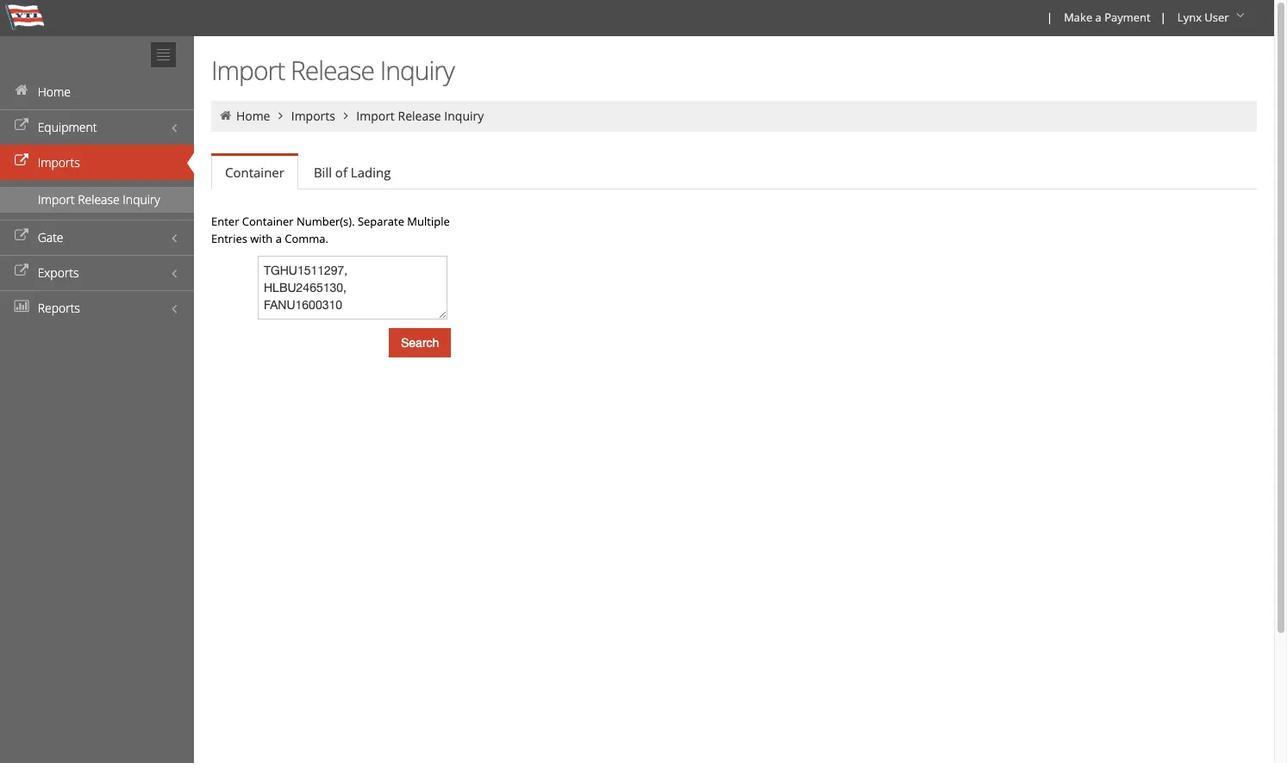 Task type: locate. For each thing, give the bounding box(es) containing it.
bar chart image
[[13, 301, 30, 313]]

container inside enter container number(s).  separate multiple entries with a comma.
[[242, 214, 294, 229]]

2 horizontal spatial import
[[356, 108, 395, 124]]

import release inquiry link up lading
[[356, 108, 484, 124]]

angle down image
[[1232, 9, 1249, 22]]

2 external link image from the top
[[13, 155, 30, 167]]

1 horizontal spatial |
[[1160, 9, 1166, 25]]

make a payment
[[1064, 9, 1151, 25]]

imports link down the equipment
[[0, 145, 194, 180]]

1 horizontal spatial import release inquiry link
[[356, 108, 484, 124]]

container
[[225, 164, 284, 181], [242, 214, 294, 229]]

search
[[401, 336, 439, 350]]

home image
[[13, 84, 30, 97], [218, 109, 233, 122]]

0 vertical spatial import
[[211, 53, 285, 88]]

external link image for exports
[[13, 266, 30, 278]]

1 vertical spatial container
[[242, 214, 294, 229]]

home up the equipment
[[38, 84, 71, 100]]

external link image
[[13, 120, 30, 132], [13, 155, 30, 167], [13, 266, 30, 278]]

imports down the equipment
[[38, 154, 80, 171]]

0 horizontal spatial a
[[276, 231, 282, 247]]

container up with
[[242, 214, 294, 229]]

external link image inside equipment link
[[13, 120, 30, 132]]

0 horizontal spatial |
[[1047, 9, 1053, 25]]

0 vertical spatial inquiry
[[380, 53, 454, 88]]

gate link
[[0, 220, 194, 255]]

external link image up external link icon
[[13, 155, 30, 167]]

a inside enter container number(s).  separate multiple entries with a comma.
[[276, 231, 282, 247]]

1 horizontal spatial release
[[291, 53, 374, 88]]

a right make
[[1095, 9, 1102, 25]]

0 horizontal spatial release
[[78, 191, 120, 208]]

imports
[[291, 108, 335, 124], [38, 154, 80, 171]]

0 vertical spatial imports
[[291, 108, 335, 124]]

0 vertical spatial import release inquiry link
[[356, 108, 484, 124]]

lading
[[351, 164, 391, 181]]

1 horizontal spatial angle right image
[[338, 109, 353, 122]]

container link
[[211, 156, 298, 190]]

2 horizontal spatial release
[[398, 108, 441, 124]]

| left lynx
[[1160, 9, 1166, 25]]

container inside container link
[[225, 164, 284, 181]]

angle right image up container link
[[273, 109, 288, 122]]

angle right image up of at the top
[[338, 109, 353, 122]]

home link
[[0, 74, 194, 109], [236, 108, 270, 124]]

0 horizontal spatial home
[[38, 84, 71, 100]]

|
[[1047, 9, 1053, 25], [1160, 9, 1166, 25]]

1 horizontal spatial import
[[211, 53, 285, 88]]

1 | from the left
[[1047, 9, 1053, 25]]

2 vertical spatial import
[[38, 191, 75, 208]]

0 horizontal spatial import release inquiry link
[[0, 187, 194, 213]]

home
[[38, 84, 71, 100], [236, 108, 270, 124]]

reports link
[[0, 291, 194, 326]]

0 horizontal spatial angle right image
[[273, 109, 288, 122]]

1 vertical spatial inquiry
[[444, 108, 484, 124]]

imports up bill
[[291, 108, 335, 124]]

import release inquiry
[[211, 53, 454, 88], [356, 108, 484, 124], [38, 191, 160, 208]]

external link image down external link icon
[[13, 266, 30, 278]]

external link image left the equipment
[[13, 120, 30, 132]]

equipment
[[38, 119, 97, 135]]

a
[[1095, 9, 1102, 25], [276, 231, 282, 247]]

equipment link
[[0, 109, 194, 145]]

gate
[[38, 229, 63, 246]]

1 vertical spatial external link image
[[13, 155, 30, 167]]

1 angle right image from the left
[[273, 109, 288, 122]]

| left make
[[1047, 9, 1053, 25]]

1 external link image from the top
[[13, 120, 30, 132]]

search button
[[389, 328, 451, 358]]

1 vertical spatial home image
[[218, 109, 233, 122]]

a right with
[[276, 231, 282, 247]]

0 horizontal spatial home image
[[13, 84, 30, 97]]

1 horizontal spatial imports
[[291, 108, 335, 124]]

0 horizontal spatial import
[[38, 191, 75, 208]]

1 vertical spatial imports
[[38, 154, 80, 171]]

separate
[[358, 214, 404, 229]]

import for the right import release inquiry link
[[356, 108, 395, 124]]

1 vertical spatial import release inquiry link
[[0, 187, 194, 213]]

1 horizontal spatial home image
[[218, 109, 233, 122]]

make a payment link
[[1056, 0, 1157, 36]]

home link up container link
[[236, 108, 270, 124]]

angle right image
[[273, 109, 288, 122], [338, 109, 353, 122]]

import release inquiry link
[[356, 108, 484, 124], [0, 187, 194, 213]]

release
[[291, 53, 374, 88], [398, 108, 441, 124], [78, 191, 120, 208]]

external link image
[[13, 230, 30, 242]]

exports
[[38, 265, 79, 281]]

external link image for equipment
[[13, 120, 30, 132]]

3 external link image from the top
[[13, 266, 30, 278]]

1 vertical spatial import
[[356, 108, 395, 124]]

1 horizontal spatial home
[[236, 108, 270, 124]]

home up container link
[[236, 108, 270, 124]]

import
[[211, 53, 285, 88], [356, 108, 395, 124], [38, 191, 75, 208]]

1 horizontal spatial imports link
[[291, 108, 335, 124]]

2 vertical spatial external link image
[[13, 266, 30, 278]]

1 vertical spatial import release inquiry
[[356, 108, 484, 124]]

home image up container link
[[218, 109, 233, 122]]

external link image for imports
[[13, 155, 30, 167]]

None text field
[[258, 256, 447, 320]]

2 vertical spatial inquiry
[[123, 191, 160, 208]]

1 vertical spatial imports link
[[0, 145, 194, 180]]

home image up equipment link
[[13, 84, 30, 97]]

bill of lading link
[[300, 155, 405, 190]]

enter
[[211, 214, 239, 229]]

0 horizontal spatial imports
[[38, 154, 80, 171]]

0 horizontal spatial imports link
[[0, 145, 194, 180]]

import release inquiry link up gate link
[[0, 187, 194, 213]]

2 vertical spatial release
[[78, 191, 120, 208]]

enter container number(s).  separate multiple entries with a comma.
[[211, 214, 450, 247]]

lynx user
[[1177, 9, 1229, 25]]

inquiry
[[380, 53, 454, 88], [444, 108, 484, 124], [123, 191, 160, 208]]

0 vertical spatial a
[[1095, 9, 1102, 25]]

user
[[1205, 9, 1229, 25]]

2 vertical spatial import release inquiry
[[38, 191, 160, 208]]

1 vertical spatial a
[[276, 231, 282, 247]]

imports link
[[291, 108, 335, 124], [0, 145, 194, 180]]

1 horizontal spatial home link
[[236, 108, 270, 124]]

0 horizontal spatial home link
[[0, 74, 194, 109]]

0 vertical spatial external link image
[[13, 120, 30, 132]]

container up enter
[[225, 164, 284, 181]]

lynx
[[1177, 9, 1202, 25]]

inquiry for the right import release inquiry link
[[444, 108, 484, 124]]

0 vertical spatial container
[[225, 164, 284, 181]]

external link image inside the exports 'link'
[[13, 266, 30, 278]]

home link up the equipment
[[0, 74, 194, 109]]

imports link up bill
[[291, 108, 335, 124]]



Task type: describe. For each thing, give the bounding box(es) containing it.
1 vertical spatial home
[[236, 108, 270, 124]]

0 vertical spatial import release inquiry
[[211, 53, 454, 88]]

entries
[[211, 231, 247, 247]]

reports
[[38, 300, 80, 316]]

bill
[[314, 164, 332, 181]]

0 vertical spatial home
[[38, 84, 71, 100]]

1 horizontal spatial a
[[1095, 9, 1102, 25]]

number(s).
[[296, 214, 355, 229]]

2 | from the left
[[1160, 9, 1166, 25]]

2 angle right image from the left
[[338, 109, 353, 122]]

0 vertical spatial imports link
[[291, 108, 335, 124]]

lynx user link
[[1170, 0, 1255, 36]]

0 vertical spatial home image
[[13, 84, 30, 97]]

of
[[335, 164, 347, 181]]

payment
[[1104, 9, 1151, 25]]

with
[[250, 231, 273, 247]]

inquiry for bottommost import release inquiry link
[[123, 191, 160, 208]]

make
[[1064, 9, 1092, 25]]

0 vertical spatial release
[[291, 53, 374, 88]]

bill of lading
[[314, 164, 391, 181]]

import for bottommost import release inquiry link
[[38, 191, 75, 208]]

exports link
[[0, 255, 194, 291]]

multiple
[[407, 214, 450, 229]]

1 vertical spatial release
[[398, 108, 441, 124]]

comma.
[[285, 231, 328, 247]]



